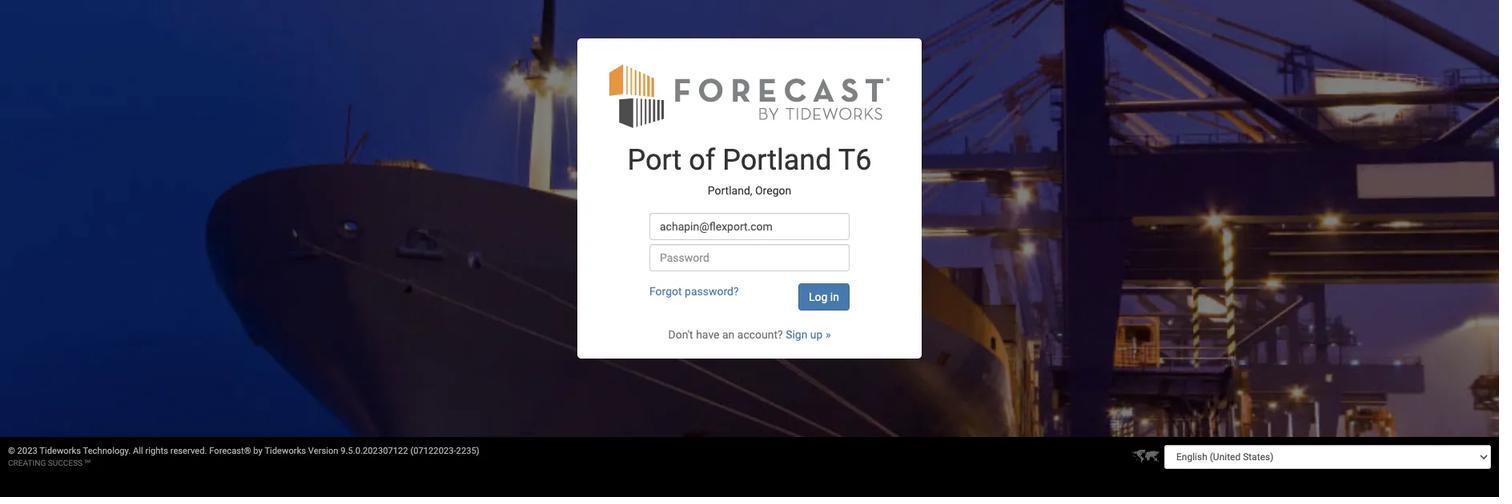 Task type: describe. For each thing, give the bounding box(es) containing it.
portland,
[[708, 184, 753, 197]]

oregon
[[755, 184, 792, 197]]

version
[[308, 446, 338, 457]]

portland
[[723, 144, 832, 177]]

sign up » link
[[786, 329, 831, 342]]

2235)
[[456, 446, 480, 457]]

don't have an account? sign up »
[[668, 329, 831, 342]]

forecast®
[[209, 446, 251, 457]]

have
[[696, 329, 720, 342]]

all
[[133, 446, 143, 457]]

9.5.0.202307122
[[341, 446, 408, 457]]

don't
[[668, 329, 693, 342]]

of
[[689, 144, 716, 177]]

2023
[[17, 446, 37, 457]]

creating
[[8, 459, 46, 468]]

© 2023 tideworks technology. all rights reserved. forecast® by tideworks version 9.5.0.202307122 (07122023-2235) creating success ℠
[[8, 446, 480, 468]]

password?
[[685, 285, 739, 298]]

℠
[[85, 459, 91, 468]]

2 tideworks from the left
[[265, 446, 306, 457]]

success
[[48, 459, 83, 468]]

up
[[811, 329, 823, 342]]

log
[[809, 291, 828, 304]]

technology.
[[83, 446, 131, 457]]

in
[[831, 291, 839, 304]]



Task type: vqa. For each thing, say whether or not it's contained in the screenshot.
℠
yes



Task type: locate. For each thing, give the bounding box(es) containing it.
forgot password? link
[[650, 285, 739, 298]]

forecast® by tideworks image
[[610, 63, 890, 129]]

reserved.
[[170, 446, 207, 457]]

tideworks
[[39, 446, 81, 457], [265, 446, 306, 457]]

by
[[253, 446, 263, 457]]

1 tideworks from the left
[[39, 446, 81, 457]]

0 horizontal spatial tideworks
[[39, 446, 81, 457]]

»
[[826, 329, 831, 342]]

an
[[723, 329, 735, 342]]

port of portland t6 portland, oregon
[[628, 144, 872, 197]]

Email or username text field
[[650, 213, 850, 241]]

1 horizontal spatial tideworks
[[265, 446, 306, 457]]

port
[[628, 144, 682, 177]]

©
[[8, 446, 15, 457]]

tideworks right by
[[265, 446, 306, 457]]

rights
[[145, 446, 168, 457]]

tideworks up success
[[39, 446, 81, 457]]

forgot password? log in
[[650, 285, 839, 304]]

account?
[[738, 329, 783, 342]]

forgot
[[650, 285, 682, 298]]

sign
[[786, 329, 808, 342]]

Password password field
[[650, 245, 850, 272]]

(07122023-
[[410, 446, 456, 457]]

log in button
[[799, 284, 850, 311]]

t6
[[838, 144, 872, 177]]



